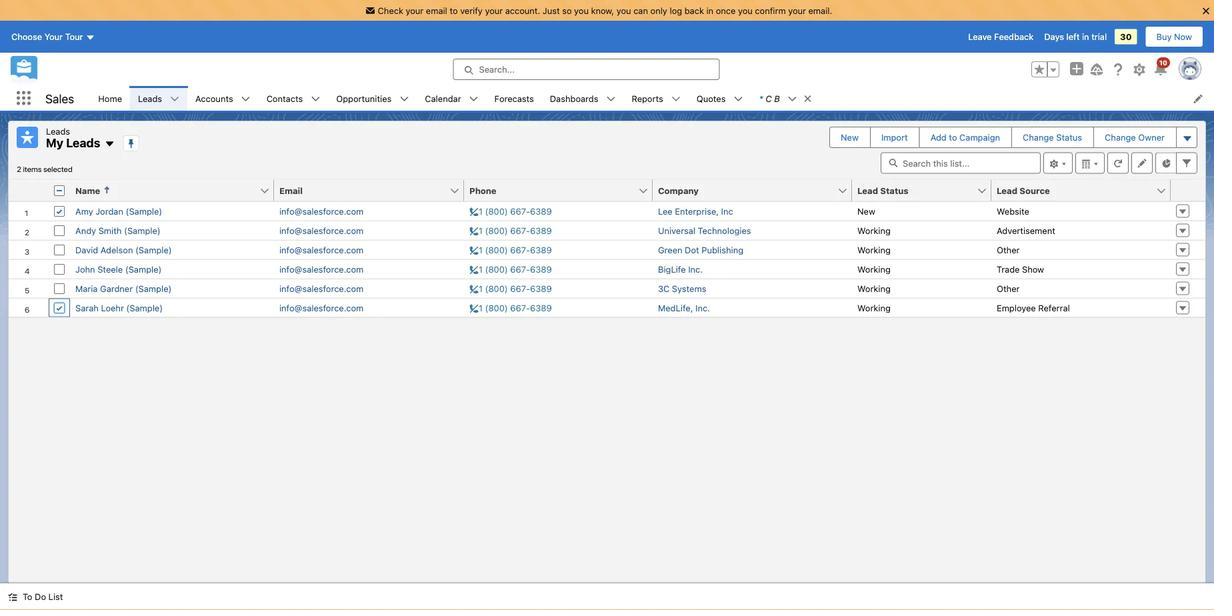 Task type: vqa. For each thing, say whether or not it's contained in the screenshot.


Task type: describe. For each thing, give the bounding box(es) containing it.
days left in trial
[[1045, 32, 1107, 42]]

info@salesforce.com for maria gardner (sample)
[[279, 283, 364, 293]]

gardner
[[100, 283, 133, 293]]

campaign
[[960, 132, 1001, 142]]

accounts link
[[187, 86, 241, 111]]

david
[[75, 244, 98, 254]]

feedback
[[995, 32, 1034, 42]]

info@salesforce.com link for sarah loehr (sample)
[[279, 303, 364, 313]]

email button
[[274, 180, 450, 201]]

text default image for dashboards
[[607, 94, 616, 104]]

quotes
[[697, 93, 726, 103]]

3c systems link
[[658, 283, 707, 293]]

2 your from the left
[[485, 5, 503, 15]]

email
[[279, 185, 303, 195]]

john
[[75, 264, 95, 274]]

leads right my
[[66, 136, 100, 150]]

* c b
[[759, 93, 780, 103]]

company element
[[653, 180, 860, 202]]

other for green dot publishing
[[997, 245, 1020, 255]]

once
[[716, 5, 736, 15]]

quotes link
[[689, 86, 734, 111]]

quotes list item
[[689, 86, 751, 111]]

tour
[[65, 32, 83, 42]]

email element
[[274, 180, 472, 202]]

click to dial disabled image for 3c
[[470, 283, 552, 293]]

1 you from the left
[[574, 5, 589, 15]]

green dot publishing link
[[658, 245, 744, 255]]

text default image right the b
[[788, 94, 797, 104]]

1 vertical spatial in
[[1083, 32, 1090, 42]]

(sample) for sarah loehr (sample)
[[126, 303, 163, 313]]

universal technologies
[[658, 225, 751, 235]]

info@salesforce.com link for andy smith (sample)
[[279, 225, 364, 235]]

lead source
[[997, 185, 1050, 195]]

lead for lead status
[[858, 185, 878, 195]]

3 you from the left
[[738, 5, 753, 15]]

amy
[[75, 206, 93, 216]]

(sample) for amy jordan (sample)
[[126, 206, 162, 216]]

enterprise,
[[675, 206, 719, 216]]

technologies
[[698, 225, 751, 235]]

phone button
[[464, 180, 638, 201]]

name element
[[70, 180, 282, 202]]

my leads|leads|list view element
[[8, 121, 1207, 584]]

just
[[543, 5, 560, 15]]

import button
[[871, 127, 919, 147]]

opportunities list item
[[328, 86, 417, 111]]

calendar
[[425, 93, 461, 103]]

3c
[[658, 283, 670, 293]]

my
[[46, 136, 63, 150]]

smith
[[98, 225, 122, 235]]

choose your tour button
[[11, 26, 96, 47]]

lead status button
[[852, 180, 977, 201]]

new button
[[830, 127, 870, 147]]

opportunities
[[336, 93, 392, 103]]

show
[[1023, 264, 1045, 274]]

working for medlife, inc.
[[858, 303, 891, 313]]

info@salesforce.com link for maria gardner (sample)
[[279, 283, 364, 293]]

0 horizontal spatial in
[[707, 5, 714, 15]]

trade show
[[997, 264, 1045, 274]]

website
[[997, 206, 1030, 216]]

email
[[426, 5, 447, 15]]

leads link
[[130, 86, 170, 111]]

other for 3c systems
[[997, 283, 1020, 293]]

green dot publishing
[[658, 245, 744, 255]]

working for 3c systems
[[858, 283, 891, 293]]

leave feedback link
[[969, 32, 1034, 42]]

company
[[658, 185, 699, 195]]

30
[[1121, 32, 1132, 42]]

company button
[[653, 180, 838, 201]]

now
[[1175, 32, 1193, 42]]

lead status
[[858, 185, 909, 195]]

to inside 'add to campaign' button
[[949, 132, 957, 142]]

can
[[634, 5, 648, 15]]

account.
[[505, 5, 540, 15]]

loehr
[[101, 303, 124, 313]]

change owner
[[1105, 132, 1165, 142]]

andy
[[75, 225, 96, 235]]

dot
[[685, 245, 699, 255]]

days
[[1045, 32, 1064, 42]]

john steele (sample) link
[[75, 264, 162, 274]]

contacts link
[[259, 86, 311, 111]]

text default image inside my leads|leads|list view element
[[104, 139, 115, 150]]

contacts
[[267, 93, 303, 103]]

items
[[23, 164, 42, 174]]

sarah loehr (sample) link
[[75, 303, 163, 313]]

item number element
[[9, 180, 49, 202]]

info@salesforce.com for andy smith (sample)
[[279, 225, 364, 235]]

list item containing *
[[751, 86, 819, 111]]

source
[[1020, 185, 1050, 195]]

buy
[[1157, 32, 1172, 42]]

lee enterprise, inc link
[[658, 206, 734, 216]]

(sample) for andy smith (sample)
[[124, 225, 161, 235]]

list containing home
[[90, 86, 1215, 111]]

working for universal technologies
[[858, 225, 891, 235]]

so
[[562, 5, 572, 15]]

click to dial disabled image for biglife
[[470, 264, 552, 274]]

inc
[[721, 206, 734, 216]]

item number image
[[9, 180, 49, 201]]

home
[[98, 93, 122, 103]]

3c systems
[[658, 283, 707, 293]]

opportunities link
[[328, 86, 400, 111]]

working for green dot publishing
[[858, 245, 891, 255]]

leave
[[969, 32, 992, 42]]

your
[[44, 32, 63, 42]]

status for lead status
[[881, 185, 909, 195]]

publishing
[[702, 245, 744, 255]]

text default image for quotes
[[734, 94, 743, 104]]

accounts
[[195, 93, 233, 103]]

2 you from the left
[[617, 5, 631, 15]]

employee
[[997, 303, 1036, 313]]

lead source element
[[992, 180, 1179, 202]]

click to dial disabled image for medlife,
[[470, 303, 552, 313]]

0 vertical spatial to
[[450, 5, 458, 15]]

left
[[1067, 32, 1080, 42]]

lee
[[658, 206, 673, 216]]

lead for lead source
[[997, 185, 1018, 195]]

2
[[17, 164, 21, 174]]

b
[[774, 93, 780, 103]]

inc. for biglife inc.
[[688, 264, 703, 274]]

c
[[766, 93, 772, 103]]

text default image for opportunities
[[400, 94, 409, 104]]

green
[[658, 245, 683, 255]]



Task type: locate. For each thing, give the bounding box(es) containing it.
only
[[651, 5, 668, 15]]

3 info@salesforce.com link from the top
[[279, 245, 364, 255]]

1 vertical spatial status
[[881, 185, 909, 195]]

search... button
[[453, 59, 720, 80]]

forecasts link
[[487, 86, 542, 111]]

2 info@salesforce.com link from the top
[[279, 225, 364, 235]]

(sample) for john steele (sample)
[[125, 264, 162, 274]]

(sample) right "adelson" at the left
[[135, 244, 172, 254]]

0 vertical spatial new
[[841, 132, 859, 142]]

new down 'lead status'
[[858, 206, 876, 216]]

calendar list item
[[417, 86, 487, 111]]

search...
[[479, 64, 515, 74]]

text default image right the b
[[803, 94, 813, 103]]

1 lead from the left
[[858, 185, 878, 195]]

0 vertical spatial inc.
[[688, 264, 703, 274]]

lead source button
[[992, 180, 1157, 201]]

maria gardner (sample)
[[75, 283, 172, 293]]

action element
[[1171, 180, 1206, 202]]

text default image inside to do list button
[[8, 593, 17, 602]]

lead
[[858, 185, 878, 195], [997, 185, 1018, 195]]

leads
[[138, 93, 162, 103], [46, 126, 70, 136], [66, 136, 100, 150]]

working for biglife inc.
[[858, 264, 891, 274]]

4 working from the top
[[858, 283, 891, 293]]

you left can
[[617, 5, 631, 15]]

2 other from the top
[[997, 283, 1020, 293]]

adelson
[[101, 244, 133, 254]]

change status
[[1023, 132, 1083, 142]]

your left email.
[[789, 5, 806, 15]]

home link
[[90, 86, 130, 111]]

click to dial disabled image
[[470, 206, 552, 216], [470, 225, 552, 235], [470, 245, 552, 255], [470, 264, 552, 274], [470, 283, 552, 293], [470, 303, 552, 313]]

text default image for reports
[[672, 94, 681, 104]]

lead down the new button
[[858, 185, 878, 195]]

to do list button
[[0, 584, 71, 610]]

5 info@salesforce.com link from the top
[[279, 283, 364, 293]]

action image
[[1171, 180, 1206, 201]]

1 click to dial disabled image from the top
[[470, 206, 552, 216]]

0 horizontal spatial your
[[406, 5, 424, 15]]

2 info@salesforce.com from the top
[[279, 225, 364, 235]]

you right once
[[738, 5, 753, 15]]

info@salesforce.com link for john steele (sample)
[[279, 264, 364, 274]]

new left import button
[[841, 132, 859, 142]]

click to dial disabled image for lee
[[470, 206, 552, 216]]

verify
[[460, 5, 483, 15]]

info@salesforce.com for john steele (sample)
[[279, 264, 364, 274]]

buy now button
[[1146, 26, 1204, 47]]

0 vertical spatial status
[[1057, 132, 1083, 142]]

0 vertical spatial in
[[707, 5, 714, 15]]

0 horizontal spatial you
[[574, 5, 589, 15]]

reports link
[[624, 86, 672, 111]]

3 info@salesforce.com from the top
[[279, 245, 364, 255]]

text default image inside reports list item
[[672, 94, 681, 104]]

status down import button
[[881, 185, 909, 195]]

lead inside button
[[858, 185, 878, 195]]

sales
[[45, 91, 74, 106]]

text default image right contacts
[[311, 94, 320, 104]]

(sample) down maria gardner (sample)
[[126, 303, 163, 313]]

text default image
[[170, 94, 179, 104], [241, 94, 251, 104], [400, 94, 409, 104], [469, 94, 479, 104], [788, 94, 797, 104], [8, 593, 17, 602]]

add to campaign
[[931, 132, 1001, 142]]

text default image for accounts
[[241, 94, 251, 104]]

list item
[[751, 86, 819, 111]]

click to dial disabled image for green
[[470, 245, 552, 255]]

text default image right my leads
[[104, 139, 115, 150]]

andy smith (sample)
[[75, 225, 161, 235]]

0 horizontal spatial lead
[[858, 185, 878, 195]]

1 horizontal spatial you
[[617, 5, 631, 15]]

1 vertical spatial other
[[997, 283, 1020, 293]]

inc.
[[688, 264, 703, 274], [696, 303, 710, 313]]

10
[[1160, 59, 1168, 66]]

you right so
[[574, 5, 589, 15]]

my leads grid
[[9, 180, 1206, 318]]

inc. down dot
[[688, 264, 703, 274]]

biglife inc. link
[[658, 264, 703, 274]]

contacts list item
[[259, 86, 328, 111]]

text default image left accounts
[[170, 94, 179, 104]]

4 info@salesforce.com link from the top
[[279, 264, 364, 274]]

leads inside list item
[[138, 93, 162, 103]]

add
[[931, 132, 947, 142]]

1 horizontal spatial in
[[1083, 32, 1090, 42]]

(sample)
[[126, 206, 162, 216], [124, 225, 161, 235], [135, 244, 172, 254], [125, 264, 162, 274], [135, 283, 172, 293], [126, 303, 163, 313]]

amy jordan (sample) link
[[75, 206, 162, 216]]

john steele (sample)
[[75, 264, 162, 274]]

cell
[[49, 180, 70, 202]]

leads right home
[[138, 93, 162, 103]]

text default image left *
[[734, 94, 743, 104]]

0 horizontal spatial to
[[450, 5, 458, 15]]

change left owner
[[1105, 132, 1136, 142]]

info@salesforce.com link for amy jordan (sample)
[[279, 206, 364, 216]]

text default image inside calendar list item
[[469, 94, 479, 104]]

lead inside lead source 'button'
[[997, 185, 1018, 195]]

your right the verify
[[485, 5, 503, 15]]

1 horizontal spatial status
[[1057, 132, 1083, 142]]

change owner button
[[1095, 127, 1176, 147]]

choose
[[11, 32, 42, 42]]

inc. for medlife, inc.
[[696, 303, 710, 313]]

text default image inside quotes list item
[[734, 94, 743, 104]]

1 horizontal spatial change
[[1105, 132, 1136, 142]]

6 info@salesforce.com from the top
[[279, 303, 364, 313]]

phone element
[[464, 180, 661, 202]]

text default image left calendar
[[400, 94, 409, 104]]

text default image inside opportunities list item
[[400, 94, 409, 104]]

medlife, inc. link
[[658, 303, 710, 313]]

4 info@salesforce.com from the top
[[279, 264, 364, 274]]

maria
[[75, 283, 98, 293]]

text default image inside dashboards list item
[[607, 94, 616, 104]]

2 items selected
[[17, 164, 72, 174]]

1 working from the top
[[858, 225, 891, 235]]

referral
[[1039, 303, 1070, 313]]

1 vertical spatial inc.
[[696, 303, 710, 313]]

leads down sales
[[46, 126, 70, 136]]

leave feedback
[[969, 32, 1034, 42]]

1 horizontal spatial lead
[[997, 185, 1018, 195]]

1 info@salesforce.com link from the top
[[279, 206, 364, 216]]

sarah loehr (sample)
[[75, 303, 163, 313]]

2 horizontal spatial your
[[789, 5, 806, 15]]

change for change status
[[1023, 132, 1054, 142]]

biglife inc.
[[658, 264, 703, 274]]

universal technologies link
[[658, 225, 751, 235]]

(sample) down david adelson (sample) link
[[125, 264, 162, 274]]

david adelson (sample) link
[[75, 244, 172, 255]]

click to dial disabled image for universal
[[470, 225, 552, 235]]

text default image right reports
[[672, 94, 681, 104]]

inc. down the systems
[[696, 303, 710, 313]]

info@salesforce.com link
[[279, 206, 364, 216], [279, 225, 364, 235], [279, 245, 364, 255], [279, 264, 364, 274], [279, 283, 364, 293], [279, 303, 364, 313]]

change up source
[[1023, 132, 1054, 142]]

group
[[1032, 61, 1060, 77]]

back
[[685, 5, 704, 15]]

new
[[841, 132, 859, 142], [858, 206, 876, 216]]

1 your from the left
[[406, 5, 424, 15]]

other
[[997, 245, 1020, 255], [997, 283, 1020, 293]]

(sample) down name button
[[126, 206, 162, 216]]

other up the trade
[[997, 245, 1020, 255]]

1 other from the top
[[997, 245, 1020, 255]]

0 vertical spatial other
[[997, 245, 1020, 255]]

*
[[759, 93, 763, 103]]

jordan
[[96, 206, 123, 216]]

6 click to dial disabled image from the top
[[470, 303, 552, 313]]

1 horizontal spatial to
[[949, 132, 957, 142]]

6 info@salesforce.com link from the top
[[279, 303, 364, 313]]

1 vertical spatial to
[[949, 132, 957, 142]]

do
[[35, 592, 46, 602]]

2 lead from the left
[[997, 185, 1018, 195]]

(sample) up david adelson (sample)
[[124, 225, 161, 235]]

(sample) right gardner
[[135, 283, 172, 293]]

to right add
[[949, 132, 957, 142]]

2 click to dial disabled image from the top
[[470, 225, 552, 235]]

5 info@salesforce.com from the top
[[279, 283, 364, 293]]

(sample) for maria gardner (sample)
[[135, 283, 172, 293]]

your left email
[[406, 5, 424, 15]]

choose your tour
[[11, 32, 83, 42]]

dashboards
[[550, 93, 599, 103]]

status for change status
[[1057, 132, 1083, 142]]

None search field
[[881, 152, 1041, 174]]

info@salesforce.com for amy jordan (sample)
[[279, 206, 364, 216]]

you
[[574, 5, 589, 15], [617, 5, 631, 15], [738, 5, 753, 15]]

lee enterprise, inc
[[658, 206, 734, 216]]

universal
[[658, 225, 696, 235]]

text default image for contacts
[[311, 94, 320, 104]]

info@salesforce.com for sarah loehr (sample)
[[279, 303, 364, 313]]

lead up website
[[997, 185, 1018, 195]]

forecasts
[[495, 93, 534, 103]]

lead status element
[[852, 180, 1000, 202]]

maria gardner (sample) link
[[75, 283, 172, 293]]

in
[[707, 5, 714, 15], [1083, 32, 1090, 42]]

5 click to dial disabled image from the top
[[470, 283, 552, 293]]

none search field inside my leads|leads|list view element
[[881, 152, 1041, 174]]

Search My Leads list view. search field
[[881, 152, 1041, 174]]

3 your from the left
[[789, 5, 806, 15]]

0 horizontal spatial change
[[1023, 132, 1054, 142]]

confirm
[[755, 5, 786, 15]]

in right the left
[[1083, 32, 1090, 42]]

5 working from the top
[[858, 303, 891, 313]]

my leads status
[[17, 164, 72, 174]]

status
[[1057, 132, 1083, 142], [881, 185, 909, 195]]

advertisement
[[997, 225, 1056, 235]]

text default image left to
[[8, 593, 17, 602]]

reports list item
[[624, 86, 689, 111]]

2 working from the top
[[858, 245, 891, 255]]

text default image inside accounts list item
[[241, 94, 251, 104]]

text default image inside leads list item
[[170, 94, 179, 104]]

new inside button
[[841, 132, 859, 142]]

text default image for leads
[[170, 94, 179, 104]]

text default image right calendar
[[469, 94, 479, 104]]

buy now
[[1157, 32, 1193, 42]]

status inside my leads grid
[[881, 185, 909, 195]]

dashboards list item
[[542, 86, 624, 111]]

1 info@salesforce.com from the top
[[279, 206, 364, 216]]

change
[[1023, 132, 1054, 142], [1105, 132, 1136, 142]]

accounts list item
[[187, 86, 259, 111]]

3 click to dial disabled image from the top
[[470, 245, 552, 255]]

to right email
[[450, 5, 458, 15]]

2 change from the left
[[1105, 132, 1136, 142]]

medlife, inc.
[[658, 303, 710, 313]]

info@salesforce.com
[[279, 206, 364, 216], [279, 225, 364, 235], [279, 245, 364, 255], [279, 264, 364, 274], [279, 283, 364, 293], [279, 303, 364, 313]]

1 change from the left
[[1023, 132, 1054, 142]]

4 click to dial disabled image from the top
[[470, 264, 552, 274]]

my leads
[[46, 136, 100, 150]]

(sample) for david adelson (sample)
[[135, 244, 172, 254]]

amy jordan (sample)
[[75, 206, 162, 216]]

new inside my leads grid
[[858, 206, 876, 216]]

cell inside my leads grid
[[49, 180, 70, 202]]

leads list item
[[130, 86, 187, 111]]

calendar link
[[417, 86, 469, 111]]

10 button
[[1153, 57, 1171, 77]]

text default image for calendar
[[469, 94, 479, 104]]

david adelson (sample)
[[75, 244, 172, 254]]

reports
[[632, 93, 664, 103]]

medlife,
[[658, 303, 693, 313]]

text default image
[[803, 94, 813, 103], [311, 94, 320, 104], [607, 94, 616, 104], [672, 94, 681, 104], [734, 94, 743, 104], [104, 139, 115, 150]]

1 vertical spatial new
[[858, 206, 876, 216]]

other down the trade
[[997, 283, 1020, 293]]

status up lead source 'button'
[[1057, 132, 1083, 142]]

0 horizontal spatial status
[[881, 185, 909, 195]]

2 horizontal spatial you
[[738, 5, 753, 15]]

text default image right accounts
[[241, 94, 251, 104]]

list
[[90, 86, 1215, 111]]

1 horizontal spatial your
[[485, 5, 503, 15]]

change inside button
[[1023, 132, 1054, 142]]

3 working from the top
[[858, 264, 891, 274]]

text default image inside the contacts list item
[[311, 94, 320, 104]]

know,
[[591, 5, 614, 15]]

in right back
[[707, 5, 714, 15]]

text default image left the reports link
[[607, 94, 616, 104]]

change inside change owner button
[[1105, 132, 1136, 142]]

change for change owner
[[1105, 132, 1136, 142]]



